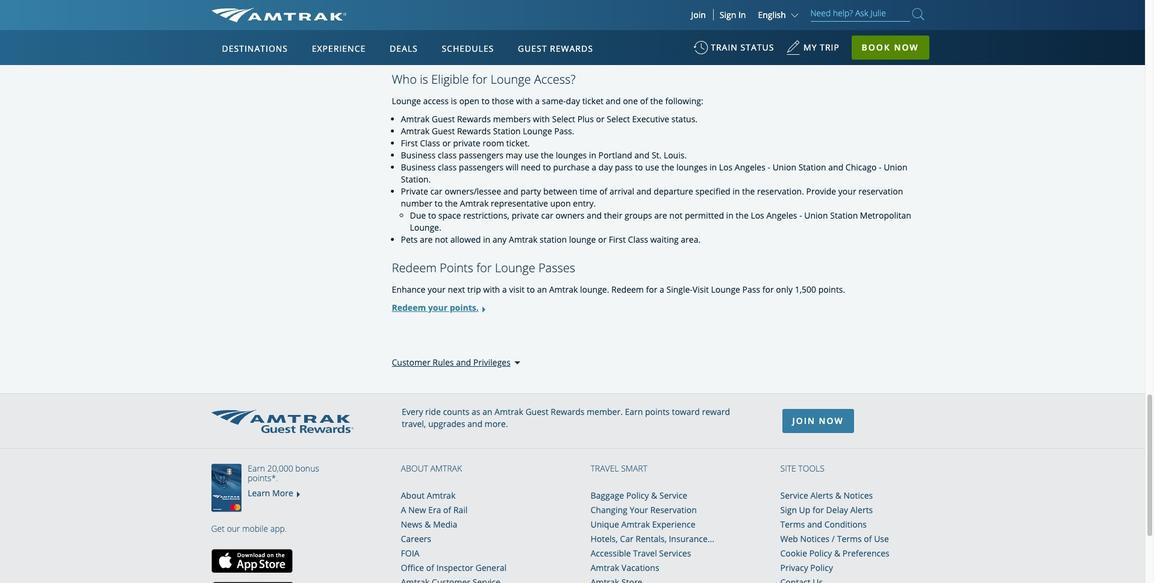 Task type: vqa. For each thing, say whether or not it's contained in the screenshot.


Task type: locate. For each thing, give the bounding box(es) containing it.
0 vertical spatial use
[[476, 39, 490, 50]]

terms
[[780, 519, 805, 530], [837, 533, 862, 545]]

counts
[[443, 406, 469, 418]]

access?
[[534, 71, 576, 87]]

0 horizontal spatial new
[[408, 504, 426, 516]]

policy up "your"
[[626, 490, 649, 501]]

travel up vacations
[[633, 548, 657, 559]]

bonus
[[295, 463, 319, 474]]

0 vertical spatial louis.
[[558, 39, 581, 50]]

car down the 'upon'
[[541, 209, 553, 221]]

to right open
[[482, 95, 490, 106]]

with for select
[[533, 113, 550, 124]]

amtrak guest rewards preferred mastercard image
[[211, 464, 247, 512]]

amtrak inside the about amtrak a new era of rail news & media careers foia office of inspector general
[[427, 490, 456, 501]]

is
[[420, 71, 428, 87], [451, 95, 457, 106]]

and inside every ride counts as an amtrak guest rewards member. earn points toward reward travel, upgrades and more.
[[467, 418, 483, 430]]

1 vertical spatial members
[[493, 113, 531, 124]]

day left the ticket
[[566, 95, 580, 106]]

2 horizontal spatial class
[[900, 27, 920, 38]]

0 horizontal spatial may
[[439, 39, 455, 50]]

2 about from the top
[[401, 490, 425, 501]]

executive down one on the top of page
[[632, 113, 669, 124]]

book
[[862, 42, 891, 53]]

notices down terms and conditions link
[[800, 533, 830, 545]]

redeem right lounge.
[[611, 284, 644, 295]]

0 vertical spatial not
[[669, 209, 683, 221]]

los
[[719, 161, 733, 173], [751, 209, 764, 221]]

experience inside popup button
[[312, 43, 366, 54]]

station.
[[401, 173, 431, 185]]

your inside "link"
[[428, 302, 448, 313]]

earn left points
[[625, 406, 643, 418]]

baggage
[[591, 490, 624, 501]]

lounge
[[491, 71, 531, 87], [392, 95, 421, 106], [523, 125, 552, 137], [495, 260, 535, 276], [711, 284, 740, 295]]

foia link
[[401, 548, 420, 559]]

0 vertical spatial alerts
[[810, 490, 833, 501]]

0 horizontal spatial angeles
[[735, 161, 766, 173]]

1 vertical spatial business
[[401, 149, 436, 161]]

a right purchase
[[592, 161, 596, 173]]

the
[[492, 39, 505, 50], [650, 95, 663, 106], [541, 149, 554, 161], [661, 161, 674, 173], [742, 185, 755, 197], [445, 197, 458, 209], [736, 209, 749, 221]]

2 vertical spatial your
[[428, 302, 448, 313]]

1,500
[[795, 284, 816, 295]]

sign up for delay alerts link
[[780, 504, 873, 516]]

0 vertical spatial plus
[[573, 27, 590, 38]]

of right time
[[599, 185, 607, 197]]

1 vertical spatial lounges
[[676, 161, 707, 173]]

are right rooms on the top left of the page
[[538, 15, 551, 26]]

waiting left rooms on the top left of the page
[[480, 15, 508, 26]]

new inside the about amtrak a new era of rail news & media careers foia office of inspector general
[[408, 504, 426, 516]]

1 vertical spatial first
[[609, 234, 626, 245]]

los down reservation.
[[751, 209, 764, 221]]

pass.
[[554, 125, 574, 137]]

owners/lessee
[[445, 185, 501, 197]]

1 horizontal spatial terms
[[837, 533, 862, 545]]

0 horizontal spatial lounges
[[556, 149, 587, 161]]

1 class from the top
[[438, 149, 457, 161]]

notices
[[844, 490, 873, 501], [800, 533, 830, 545]]

is right "who"
[[420, 71, 428, 87]]

lounge inside 'amtrak guest rewards members with select plus or select executive status. amtrak guest rewards station lounge pass. first class or private room ticket. business class passengers may use the lounges in portland and st. louis. business class passengers will need to purchase a day pass to use the lounges in los angeles - union station and chicago - union station. private car owners/lessee and party between time of arrival and departure specified in the reservation. provide your reservation number to the amtrak representative upon entry. due to space restrictions, private car owners and their groups are not permitted in the los angeles - union station metropolitan lounge. pets are not allowed in any amtrak station lounge or first class waiting area.'
[[523, 125, 552, 137]]

and down the up
[[807, 519, 822, 530]]

waiting inside 'amtrak guest rewards members with select plus or select executive status. amtrak guest rewards station lounge pass. first class or private room ticket. business class passengers may use the lounges in portland and st. louis. business class passengers will need to purchase a day pass to use the lounges in los angeles - union station and chicago - union station. private car owners/lessee and party between time of arrival and departure specified in the reservation. provide your reservation number to the amtrak representative upon entry. due to space restrictions, private car owners and their groups are not permitted in the los angeles - union station metropolitan lounge. pets are not allowed in any amtrak station lounge or first class waiting area.'
[[650, 234, 679, 245]]

0 horizontal spatial los
[[719, 161, 733, 173]]

use right pass
[[645, 161, 659, 173]]

arrival
[[610, 185, 634, 197]]

1 vertical spatial class
[[420, 137, 440, 149]]

1 horizontal spatial alerts
[[850, 504, 873, 516]]

rail
[[453, 504, 468, 516]]

footer containing every ride counts as an amtrak guest rewards member. earn points toward reward travel, upgrades and more.
[[0, 394, 1145, 583]]

members inside 'amtrak guest rewards members with select plus or select executive status. amtrak guest rewards station lounge pass. first class or private room ticket. business class passengers may use the lounges in portland and st. louis. business class passengers will need to purchase a day pass to use the lounges in los angeles - union station and chicago - union station. private car owners/lessee and party between time of arrival and departure specified in the reservation. provide your reservation number to the amtrak representative upon entry. due to space restrictions, private car owners and their groups are not permitted in the los angeles - union station metropolitan lounge. pets are not allowed in any amtrak station lounge or first class waiting area.'
[[493, 113, 531, 124]]

class up now
[[900, 27, 920, 38]]

plus
[[573, 27, 590, 38], [577, 113, 594, 124]]

1 about from the top
[[401, 463, 428, 474]]

class down groups
[[628, 234, 648, 245]]

an
[[537, 284, 547, 295], [483, 406, 492, 418]]

1 horizontal spatial angeles
[[767, 209, 797, 221]]

st.
[[654, 15, 664, 26], [691, 15, 701, 26], [546, 39, 555, 50], [652, 149, 662, 161]]

banner
[[0, 0, 1145, 278]]

1 vertical spatial car
[[430, 185, 443, 197]]

1 horizontal spatial new
[[599, 15, 617, 26]]

1 vertical spatial redeem
[[611, 284, 644, 295]]

0 vertical spatial executive
[[635, 27, 672, 38]]

station
[[493, 125, 521, 137], [799, 161, 826, 173], [830, 209, 858, 221]]

mobile
[[242, 523, 268, 534]]

1 horizontal spatial waiting
[[650, 234, 679, 245]]

1 vertical spatial angeles
[[767, 209, 797, 221]]

0 horizontal spatial louis.
[[558, 39, 581, 50]]

1 horizontal spatial private
[[512, 209, 539, 221]]

los up specified
[[719, 161, 733, 173]]

train
[[711, 42, 738, 53]]

web notices / terms of use link
[[780, 533, 889, 545]]

general
[[476, 562, 507, 574]]

1 vertical spatial class
[[438, 161, 457, 173]]

day down portland
[[599, 161, 613, 173]]

executive inside 'amtrak guest rewards members with select plus or select executive status. amtrak guest rewards station lounge pass. first class or private room ticket. business class passengers may use the lounges in portland and st. louis. business class passengers will need to purchase a day pass to use the lounges in los angeles - union station and chicago - union station. private car owners/lessee and party between time of arrival and departure specified in the reservation. provide your reservation number to the amtrak representative upon entry. due to space restrictions, private car owners and their groups are not permitted in the los angeles - union station metropolitan lounge. pets are not allowed in any amtrak station lounge or first class waiting area.'
[[632, 113, 669, 124]]

0 vertical spatial with
[[516, 95, 533, 106]]

upgrades
[[428, 418, 465, 430]]

for inside the service alerts & notices sign up for delay alerts terms and conditions web notices / terms of use cookie policy & preferences privacy policy
[[813, 504, 824, 516]]

car right sleeping
[[909, 15, 921, 26]]

rewards down open
[[457, 113, 491, 124]]

0 vertical spatial about
[[401, 463, 428, 474]]

alerts up "conditions"
[[850, 504, 873, 516]]

your
[[838, 185, 856, 197], [428, 284, 446, 295], [428, 302, 448, 313]]

select down one on the top of page
[[607, 113, 630, 124]]

earn 20,000 bonus points*. learn more
[[248, 463, 319, 499]]

pass
[[615, 161, 633, 173]]

available
[[553, 15, 588, 26]]

0 horizontal spatial is
[[420, 71, 428, 87]]

not
[[669, 209, 683, 221], [435, 234, 448, 245]]

need
[[521, 161, 541, 173]]

of inside the service alerts & notices sign up for delay alerts terms and conditions web notices / terms of use cookie policy & preferences privacy policy
[[864, 533, 872, 545]]

train status
[[711, 42, 774, 53]]

select up pass.
[[552, 113, 575, 124]]

0 vertical spatial an
[[537, 284, 547, 295]]

rewards up 'room'
[[457, 125, 491, 137]]

rewards inside unattended, separate waiting rooms are available in new orleans, st. louis, st. paul/minneapolis and wilmington stations. sleeping car passengers and amtrak guest rewards select plus and select executive members are welcome at all unstaffed lounges. business class passengers may also use the lounge in st. louis.
[[512, 27, 546, 38]]

1 vertical spatial lounge
[[569, 234, 596, 245]]

1 horizontal spatial experience
[[652, 519, 696, 530]]

rewards inside every ride counts as an amtrak guest rewards member. earn points toward reward travel, upgrades and more.
[[551, 406, 585, 418]]

louis. down available
[[558, 39, 581, 50]]

0 vertical spatial join
[[691, 9, 706, 20]]

amtrak guest rewards members with select plus or select executive status. amtrak guest rewards station lounge pass. first class or private room ticket. business class passengers may use the lounges in portland and st. louis. business class passengers will need to purchase a day pass to use the lounges in los angeles - union station and chicago - union station. private car owners/lessee and party between time of arrival and departure specified in the reservation. provide your reservation number to the amtrak representative upon entry. due to space restrictions, private car owners and their groups are not permitted in the los angeles - union station metropolitan lounge. pets are not allowed in any amtrak station lounge or first class waiting area.
[[401, 113, 911, 245]]

angeles up reservation.
[[735, 161, 766, 173]]

2 vertical spatial redeem
[[392, 302, 426, 313]]

0 vertical spatial station
[[493, 125, 521, 137]]

policy down /
[[809, 548, 832, 559]]

visit
[[509, 284, 525, 295]]

2 vertical spatial with
[[483, 284, 500, 295]]

0 horizontal spatial earn
[[248, 463, 265, 474]]

union up reservation.
[[773, 161, 796, 173]]

members down "those" at the left
[[493, 113, 531, 124]]

members down join "button"
[[674, 27, 712, 38]]

sleeping
[[874, 15, 907, 26]]

1 horizontal spatial los
[[751, 209, 764, 221]]

careers
[[401, 533, 431, 545]]

the up purchase
[[541, 149, 554, 161]]

secondary navigation
[[211, 0, 392, 375]]

1 vertical spatial executive
[[632, 113, 669, 124]]

representative
[[491, 197, 548, 209]]

are down lounge.
[[420, 234, 433, 245]]

join for join
[[691, 9, 706, 20]]

to right need
[[543, 161, 551, 173]]

members inside unattended, separate waiting rooms are available in new orleans, st. louis, st. paul/minneapolis and wilmington stations. sleeping car passengers and amtrak guest rewards select plus and select executive members are welcome at all unstaffed lounges. business class passengers may also use the lounge in st. louis.
[[674, 27, 712, 38]]

0 vertical spatial class
[[438, 149, 457, 161]]

deals
[[390, 43, 418, 54]]

lounge inside 'amtrak guest rewards members with select plus or select executive status. amtrak guest rewards station lounge pass. first class or private room ticket. business class passengers may use the lounges in portland and st. louis. business class passengers will need to purchase a day pass to use the lounges in los angeles - union station and chicago - union station. private car owners/lessee and party between time of arrival and departure specified in the reservation. provide your reservation number to the amtrak representative upon entry. due to space restrictions, private car owners and their groups are not permitted in the los angeles - union station metropolitan lounge. pets are not allowed in any amtrak station lounge or first class waiting area.'
[[569, 234, 596, 245]]

baggage policy & service changing your reservation unique amtrak experience hotels, car rentals, insurance... accessible travel services amtrak vacations
[[591, 490, 714, 574]]

guest inside popup button
[[518, 43, 547, 54]]

open
[[459, 95, 479, 106]]

1 horizontal spatial join
[[792, 415, 816, 427]]

st. up departure
[[652, 149, 662, 161]]

business for class
[[401, 161, 436, 173]]

guest rewards
[[518, 43, 593, 54]]

amtrak image
[[211, 8, 346, 22]]

travel inside baggage policy & service changing your reservation unique amtrak experience hotels, car rentals, insurance... accessible travel services amtrak vacations
[[633, 548, 657, 559]]

terms down "conditions"
[[837, 533, 862, 545]]

your for redeem your points.
[[428, 302, 448, 313]]

notices up delay
[[844, 490, 873, 501]]

unstaffed
[[787, 27, 825, 38]]

angeles
[[735, 161, 766, 173], [767, 209, 797, 221]]

0 horizontal spatial alerts
[[810, 490, 833, 501]]

privacy policy link
[[780, 562, 833, 574]]

business for class
[[863, 27, 897, 38]]

groups
[[625, 209, 652, 221]]

station
[[540, 234, 567, 245]]

portland
[[599, 149, 632, 161]]

office of inspector general link
[[401, 562, 507, 574]]

plus down the ticket
[[577, 113, 594, 124]]

0 vertical spatial is
[[420, 71, 428, 87]]

1 horizontal spatial is
[[451, 95, 457, 106]]

lounge down "who"
[[392, 95, 421, 106]]

redeem inside "link"
[[392, 302, 426, 313]]

service inside the service alerts & notices sign up for delay alerts terms and conditions web notices / terms of use cookie policy & preferences privacy policy
[[780, 490, 808, 501]]

1 vertical spatial your
[[428, 284, 446, 295]]

sign left in
[[720, 9, 736, 20]]

earn left 20,000 at the left
[[248, 463, 265, 474]]

station up the ticket.
[[493, 125, 521, 137]]

for left single-
[[646, 284, 657, 295]]

an right visit
[[537, 284, 547, 295]]

the up space
[[445, 197, 458, 209]]

1 horizontal spatial travel
[[633, 548, 657, 559]]

- right chicago on the right of the page
[[879, 161, 882, 173]]

0 vertical spatial may
[[439, 39, 455, 50]]

with right "those" at the left
[[516, 95, 533, 106]]

lounges up purchase
[[556, 149, 587, 161]]

a left visit
[[502, 284, 507, 295]]

1 horizontal spatial lounge
[[569, 234, 596, 245]]

regions map image
[[256, 101, 545, 269]]

join inside footer
[[792, 415, 816, 427]]

rewards down available
[[550, 43, 593, 54]]

union up reservation
[[884, 161, 908, 173]]

class inside unattended, separate waiting rooms are available in new orleans, st. louis, st. paul/minneapolis and wilmington stations. sleeping car passengers and amtrak guest rewards select plus and select executive members are welcome at all unstaffed lounges. business class passengers may also use the lounge in st. louis.
[[900, 27, 920, 38]]

following:
[[665, 95, 703, 106]]

0 horizontal spatial lounge
[[507, 39, 534, 50]]

new inside unattended, separate waiting rooms are available in new orleans, st. louis, st. paul/minneapolis and wilmington stations. sleeping car passengers and amtrak guest rewards select plus and select executive members are welcome at all unstaffed lounges. business class passengers may also use the lounge in st. louis.
[[599, 15, 617, 26]]

0 vertical spatial policy
[[626, 490, 649, 501]]

the right also
[[492, 39, 505, 50]]

about amtrak link
[[401, 490, 456, 501]]

and down entry. at the top of page
[[587, 209, 602, 221]]

union down provide
[[804, 209, 828, 221]]

1 vertical spatial waiting
[[650, 234, 679, 245]]

service up the up
[[780, 490, 808, 501]]

1 vertical spatial join
[[792, 415, 816, 427]]

new left orleans,
[[599, 15, 617, 26]]

careers link
[[401, 533, 431, 545]]

1 horizontal spatial not
[[669, 209, 683, 221]]

0 horizontal spatial car
[[430, 185, 443, 197]]

0 vertical spatial sign
[[720, 9, 736, 20]]

1 horizontal spatial use
[[525, 149, 539, 161]]

1 vertical spatial louis.
[[664, 149, 687, 161]]

waiting inside unattended, separate waiting rooms are available in new orleans, st. louis, st. paul/minneapolis and wilmington stations. sleeping car passengers and amtrak guest rewards select plus and select executive members are welcome at all unstaffed lounges. business class passengers may also use the lounge in st. louis.
[[480, 15, 508, 26]]

1 vertical spatial or
[[442, 137, 451, 149]]

use
[[874, 533, 889, 545]]

0 horizontal spatial day
[[566, 95, 580, 106]]

not down departure
[[669, 209, 683, 221]]

reservation
[[650, 504, 697, 516]]

1 vertical spatial with
[[533, 113, 550, 124]]

first down their
[[609, 234, 626, 245]]

0 horizontal spatial use
[[476, 39, 490, 50]]

1 vertical spatial may
[[506, 149, 523, 161]]

amtrak
[[456, 27, 485, 38], [401, 113, 430, 124], [401, 125, 430, 137], [460, 197, 489, 209], [509, 234, 538, 245], [549, 284, 578, 295], [495, 406, 523, 418], [430, 463, 462, 474], [427, 490, 456, 501], [621, 519, 650, 530], [591, 562, 619, 574]]

changing
[[591, 504, 628, 516]]

1 horizontal spatial union
[[804, 209, 828, 221]]

travel up baggage
[[591, 463, 619, 474]]

the inside unattended, separate waiting rooms are available in new orleans, st. louis, st. paul/minneapolis and wilmington stations. sleeping car passengers and amtrak guest rewards select plus and select executive members are welcome at all unstaffed lounges. business class passengers may also use the lounge in st. louis.
[[492, 39, 505, 50]]

points.
[[818, 284, 845, 295], [450, 302, 479, 313]]

of right era
[[443, 504, 451, 516]]

your inside 'amtrak guest rewards members with select plus or select executive status. amtrak guest rewards station lounge pass. first class or private room ticket. business class passengers may use the lounges in portland and st. louis. business class passengers will need to purchase a day pass to use the lounges in los angeles - union station and chicago - union station. private car owners/lessee and party between time of arrival and departure specified in the reservation. provide your reservation number to the amtrak representative upon entry. due to space restrictions, private car owners and their groups are not permitted in the los angeles - union station metropolitan lounge. pets are not allowed in any amtrak station lounge or first class waiting area.'
[[838, 185, 856, 197]]

of right office
[[426, 562, 434, 574]]

1 horizontal spatial sign
[[780, 504, 797, 516]]

of left use
[[864, 533, 872, 545]]

or down their
[[598, 234, 607, 245]]

1 vertical spatial points.
[[450, 302, 479, 313]]

a left same-
[[535, 95, 540, 106]]

sign in button
[[720, 9, 746, 20]]

policy
[[626, 490, 649, 501], [809, 548, 832, 559], [810, 562, 833, 574]]

points. down next
[[450, 302, 479, 313]]

day inside 'amtrak guest rewards members with select plus or select executive status. amtrak guest rewards station lounge pass. first class or private room ticket. business class passengers may use the lounges in portland and st. louis. business class passengers will need to purchase a day pass to use the lounges in los angeles - union station and chicago - union station. private car owners/lessee and party between time of arrival and departure specified in the reservation. provide your reservation number to the amtrak representative upon entry. due to space restrictions, private car owners and their groups are not permitted in the los angeles - union station metropolitan lounge. pets are not allowed in any amtrak station lounge or first class waiting area.'
[[599, 161, 613, 173]]

changing your reservation link
[[591, 504, 697, 516]]

1 vertical spatial sign
[[780, 504, 797, 516]]

redeem for redeem points for lounge passes
[[392, 260, 437, 276]]

of right one on the top of page
[[640, 95, 648, 106]]

now
[[819, 415, 844, 427]]

smart
[[621, 463, 648, 474]]

may left also
[[439, 39, 455, 50]]

join now link
[[782, 409, 854, 433]]

louis. up departure
[[664, 149, 687, 161]]

every ride counts as an amtrak guest rewards member. earn points toward reward travel, upgrades and more.
[[402, 406, 730, 430]]

rooms
[[510, 15, 536, 26]]

departure
[[654, 185, 693, 197]]

with inside 'amtrak guest rewards members with select plus or select executive status. amtrak guest rewards station lounge pass. first class or private room ticket. business class passengers may use the lounges in portland and st. louis. business class passengers will need to purchase a day pass to use the lounges in los angeles - union station and chicago - union station. private car owners/lessee and party between time of arrival and departure specified in the reservation. provide your reservation number to the amtrak representative upon entry. due to space restrictions, private car owners and their groups are not permitted in the los angeles - union station metropolitan lounge. pets are not allowed in any amtrak station lounge or first class waiting area.'
[[533, 113, 550, 124]]

lounge
[[507, 39, 534, 50], [569, 234, 596, 245]]

about up about amtrak link
[[401, 463, 428, 474]]

terms and conditions link
[[780, 519, 867, 530]]

1 horizontal spatial service
[[780, 490, 808, 501]]

1 vertical spatial plus
[[577, 113, 594, 124]]

lounges up departure
[[676, 161, 707, 173]]

2 service from the left
[[780, 490, 808, 501]]

and right portland
[[634, 149, 650, 161]]

news
[[401, 519, 423, 530]]

and left chicago on the right of the page
[[828, 161, 843, 173]]

0 horizontal spatial members
[[493, 113, 531, 124]]

2 vertical spatial or
[[598, 234, 607, 245]]

business inside unattended, separate waiting rooms are available in new orleans, st. louis, st. paul/minneapolis and wilmington stations. sleeping car passengers and amtrak guest rewards select plus and select executive members are welcome at all unstaffed lounges. business class passengers may also use the lounge in st. louis.
[[863, 27, 897, 38]]

alerts up sign up for delay alerts link
[[810, 490, 833, 501]]

is left open
[[451, 95, 457, 106]]

join now
[[792, 415, 844, 427]]

of inside 'amtrak guest rewards members with select plus or select executive status. amtrak guest rewards station lounge pass. first class or private room ticket. business class passengers may use the lounges in portland and st. louis. business class passengers will need to purchase a day pass to use the lounges in los angeles - union station and chicago - union station. private car owners/lessee and party between time of arrival and departure specified in the reservation. provide your reservation number to the amtrak representative upon entry. due to space restrictions, private car owners and their groups are not permitted in the los angeles - union station metropolitan lounge. pets are not allowed in any amtrak station lounge or first class waiting area.'
[[599, 185, 607, 197]]

travel smart
[[591, 463, 648, 474]]

0 horizontal spatial terms
[[780, 519, 805, 530]]

0 vertical spatial points.
[[818, 284, 845, 295]]

Please enter your search item search field
[[811, 6, 910, 22]]

0 vertical spatial experience
[[312, 43, 366, 54]]

select down orleans,
[[609, 27, 633, 38]]

join for join now
[[792, 415, 816, 427]]

guest inside unattended, separate waiting rooms are available in new orleans, st. louis, st. paul/minneapolis and wilmington stations. sleeping car passengers and amtrak guest rewards select plus and select executive members are welcome at all unstaffed lounges. business class passengers may also use the lounge in st. louis.
[[487, 27, 510, 38]]

1 vertical spatial use
[[525, 149, 539, 161]]

2 vertical spatial station
[[830, 209, 858, 221]]

1 vertical spatial alerts
[[850, 504, 873, 516]]

service inside baggage policy & service changing your reservation unique amtrak experience hotels, car rentals, insurance... accessible travel services amtrak vacations
[[660, 490, 687, 501]]

room
[[483, 137, 504, 149]]

0 vertical spatial private
[[453, 137, 480, 149]]

may inside unattended, separate waiting rooms are available in new orleans, st. louis, st. paul/minneapolis and wilmington stations. sleeping car passengers and amtrak guest rewards select plus and select executive members are welcome at all unstaffed lounges. business class passengers may also use the lounge in st. louis.
[[439, 39, 455, 50]]

station down provide
[[830, 209, 858, 221]]

about up a
[[401, 490, 425, 501]]

lounge down owners
[[569, 234, 596, 245]]

1 horizontal spatial day
[[599, 161, 613, 173]]

1 vertical spatial new
[[408, 504, 426, 516]]

join left "now"
[[792, 415, 816, 427]]

service
[[660, 490, 687, 501], [780, 490, 808, 501]]

area.
[[681, 234, 701, 245]]

for right the up
[[813, 504, 824, 516]]

between
[[543, 185, 577, 197]]

cookie
[[780, 548, 807, 559]]

sign inside the service alerts & notices sign up for delay alerts terms and conditions web notices / terms of use cookie policy & preferences privacy policy
[[780, 504, 797, 516]]

& up changing your reservation link
[[651, 490, 657, 501]]

and
[[774, 15, 789, 26], [439, 27, 454, 38], [592, 27, 607, 38], [606, 95, 621, 106], [634, 149, 650, 161], [828, 161, 843, 173], [503, 185, 518, 197], [637, 185, 652, 197], [587, 209, 602, 221], [456, 357, 471, 368], [467, 418, 483, 430], [807, 519, 822, 530]]

application
[[256, 101, 545, 269]]

1 vertical spatial day
[[599, 161, 613, 173]]

terms up web
[[780, 519, 805, 530]]

rules
[[433, 357, 454, 368]]

0 vertical spatial members
[[674, 27, 712, 38]]

footer
[[0, 394, 1145, 583]]

to right visit
[[527, 284, 535, 295]]

0 vertical spatial class
[[900, 27, 920, 38]]

-
[[768, 161, 770, 173], [879, 161, 882, 173], [799, 209, 802, 221]]

join inside banner
[[691, 9, 706, 20]]

may up will on the top of the page
[[506, 149, 523, 161]]

about for about amtrak
[[401, 463, 428, 474]]

2 horizontal spatial use
[[645, 161, 659, 173]]

an inside every ride counts as an amtrak guest rewards member. earn points toward reward travel, upgrades and more.
[[483, 406, 492, 418]]

about inside the about amtrak a new era of rail news & media careers foia office of inspector general
[[401, 490, 425, 501]]

1 service from the left
[[660, 490, 687, 501]]

earn
[[625, 406, 643, 418], [248, 463, 265, 474]]

or down access
[[442, 137, 451, 149]]

0 horizontal spatial join
[[691, 9, 706, 20]]



Task type: describe. For each thing, give the bounding box(es) containing it.
access
[[423, 95, 449, 106]]

train status link
[[693, 36, 774, 66]]

lounge up "those" at the left
[[491, 71, 531, 87]]

enhance
[[392, 284, 426, 295]]

1 vertical spatial los
[[751, 209, 764, 221]]

and up guest rewards
[[592, 27, 607, 38]]

redeem your points. link
[[392, 302, 479, 314]]

the left reservation.
[[742, 185, 755, 197]]

1 horizontal spatial first
[[609, 234, 626, 245]]

reward
[[702, 406, 730, 418]]

0 horizontal spatial not
[[435, 234, 448, 245]]

plus inside 'amtrak guest rewards members with select plus or select executive status. amtrak guest rewards station lounge pass. first class or private room ticket. business class passengers may use the lounges in portland and st. louis. business class passengers will need to purchase a day pass to use the lounges in los angeles - union station and chicago - union station. private car owners/lessee and party between time of arrival and departure specified in the reservation. provide your reservation number to the amtrak representative upon entry. due to space restrictions, private car owners and their groups are not permitted in the los angeles - union station metropolitan lounge. pets are not allowed in any amtrak station lounge or first class waiting area.'
[[577, 113, 594, 124]]

schedules link
[[437, 30, 499, 65]]

select down available
[[548, 27, 571, 38]]

earn inside every ride counts as an amtrak guest rewards member. earn points toward reward travel, upgrades and more.
[[625, 406, 643, 418]]

are up train
[[714, 27, 727, 38]]

one
[[623, 95, 638, 106]]

1 horizontal spatial points.
[[818, 284, 845, 295]]

for up trip
[[476, 260, 492, 276]]

lounge.
[[580, 284, 609, 295]]

rewards inside popup button
[[550, 43, 593, 54]]

louis. inside unattended, separate waiting rooms are available in new orleans, st. louis, st. paul/minneapolis and wilmington stations. sleeping car passengers and amtrak guest rewards select plus and select executive members are welcome at all unstaffed lounges. business class passengers may also use the lounge in st. louis.
[[558, 39, 581, 50]]

service alerts & notices sign up for delay alerts terms and conditions web notices / terms of use cookie policy & preferences privacy policy
[[780, 490, 890, 574]]

status
[[741, 42, 774, 53]]

tools
[[798, 463, 825, 474]]

st. left louis,
[[654, 15, 664, 26]]

trip
[[820, 42, 840, 53]]

unattended,
[[392, 15, 441, 26]]

2 class from the top
[[438, 161, 457, 173]]

and left one on the top of page
[[606, 95, 621, 106]]

in up specified
[[710, 161, 717, 173]]

experience inside baggage policy & service changing your reservation unique amtrak experience hotels, car rentals, insurance... accessible travel services amtrak vacations
[[652, 519, 696, 530]]

services
[[659, 548, 691, 559]]

1 horizontal spatial station
[[799, 161, 826, 173]]

amtrak inside every ride counts as an amtrak guest rewards member. earn points toward reward travel, upgrades and more.
[[495, 406, 523, 418]]

as
[[472, 406, 480, 418]]

st. down available
[[546, 39, 555, 50]]

office
[[401, 562, 424, 574]]

ticket.
[[506, 137, 530, 149]]

book now button
[[852, 36, 929, 60]]

and inside the service alerts & notices sign up for delay alerts terms and conditions web notices / terms of use cookie policy & preferences privacy policy
[[807, 519, 822, 530]]

trip
[[467, 284, 481, 295]]

for left only
[[763, 284, 774, 295]]

2 vertical spatial car
[[541, 209, 553, 221]]

more.
[[485, 418, 508, 430]]

join button
[[684, 9, 714, 20]]

0 vertical spatial first
[[401, 137, 418, 149]]

banner containing join
[[0, 0, 1145, 278]]

entry.
[[573, 197, 596, 209]]

and up representative
[[503, 185, 518, 197]]

guest rewards button
[[513, 32, 598, 66]]

0 vertical spatial lounges
[[556, 149, 587, 161]]

executive inside unattended, separate waiting rooms are available in new orleans, st. louis, st. paul/minneapolis and wilmington stations. sleeping car passengers and amtrak guest rewards select plus and select executive members are welcome at all unstaffed lounges. business class passengers may also use the lounge in st. louis.
[[635, 27, 672, 38]]

0 vertical spatial terms
[[780, 519, 805, 530]]

about amtrak a new era of rail news & media careers foia office of inspector general
[[401, 490, 507, 574]]

about for about amtrak a new era of rail news & media careers foia office of inspector general
[[401, 490, 425, 501]]

in right permitted
[[726, 209, 734, 221]]

wilmington
[[791, 15, 836, 26]]

to right pass
[[635, 161, 643, 173]]

ticket
[[582, 95, 604, 106]]

lounge right visit
[[711, 284, 740, 295]]

any
[[493, 234, 507, 245]]

our
[[227, 523, 240, 534]]

lounge up visit
[[495, 260, 535, 276]]

0 vertical spatial or
[[596, 113, 605, 124]]

english
[[758, 9, 786, 20]]

car inside unattended, separate waiting rooms are available in new orleans, st. louis, st. paul/minneapolis and wilmington stations. sleeping car passengers and amtrak guest rewards select plus and select executive members are welcome at all unstaffed lounges. business class passengers may also use the lounge in st. louis.
[[909, 15, 921, 26]]

1 horizontal spatial an
[[537, 284, 547, 295]]

0 horizontal spatial union
[[773, 161, 796, 173]]

at
[[766, 27, 774, 38]]

next
[[448, 284, 465, 295]]

privileges
[[473, 357, 511, 368]]

in
[[738, 9, 746, 20]]

in left portland
[[589, 149, 596, 161]]

may inside 'amtrak guest rewards members with select plus or select executive status. amtrak guest rewards station lounge pass. first class or private room ticket. business class passengers may use the lounges in portland and st. louis. business class passengers will need to purchase a day pass to use the lounges in los angeles - union station and chicago - union station. private car owners/lessee and party between time of arrival and departure specified in the reservation. provide your reservation number to the amtrak representative upon entry. due to space restrictions, private car owners and their groups are not permitted in the los angeles - union station metropolitan lounge. pets are not allowed in any amtrak station lounge or first class waiting area.'
[[506, 149, 523, 161]]

for up open
[[472, 71, 487, 87]]

book now
[[862, 42, 919, 53]]

a inside 'amtrak guest rewards members with select plus or select executive status. amtrak guest rewards station lounge pass. first class or private room ticket. business class passengers may use the lounges in portland and st. louis. business class passengers will need to purchase a day pass to use the lounges in los angeles - union station and chicago - union station. private car owners/lessee and party between time of arrival and departure specified in the reservation. provide your reservation number to the amtrak representative upon entry. due to space restrictions, private car owners and their groups are not permitted in the los angeles - union station metropolitan lounge. pets are not allowed in any amtrak station lounge or first class waiting area.'
[[592, 161, 596, 173]]

1 vertical spatial terms
[[837, 533, 862, 545]]

& inside the about amtrak a new era of rail news & media careers foia office of inspector general
[[425, 519, 431, 530]]

in right available
[[590, 15, 597, 26]]

1 vertical spatial policy
[[809, 548, 832, 559]]

2 horizontal spatial station
[[830, 209, 858, 221]]

in left any
[[483, 234, 490, 245]]

time
[[580, 185, 597, 197]]

pass
[[743, 284, 760, 295]]

restrictions,
[[463, 209, 509, 221]]

1 vertical spatial is
[[451, 95, 457, 106]]

and right rules
[[456, 357, 471, 368]]

conditions
[[825, 519, 867, 530]]

service alerts & notices link
[[780, 490, 873, 501]]

& inside baggage policy & service changing your reservation unique amtrak experience hotels, car rentals, insurance... accessible travel services amtrak vacations
[[651, 490, 657, 501]]

now
[[894, 42, 919, 53]]

st. right louis,
[[691, 15, 701, 26]]

0 horizontal spatial station
[[493, 125, 521, 137]]

app.
[[270, 523, 287, 534]]

the right permitted
[[736, 209, 749, 221]]

0 vertical spatial travel
[[591, 463, 619, 474]]

2 vertical spatial use
[[645, 161, 659, 173]]

2 vertical spatial policy
[[810, 562, 833, 574]]

with for a
[[483, 284, 500, 295]]

purchase
[[553, 161, 590, 173]]

my
[[804, 42, 817, 53]]

who is eligible for lounge access?
[[392, 71, 576, 87]]

st. inside 'amtrak guest rewards members with select plus or select executive status. amtrak guest rewards station lounge pass. first class or private room ticket. business class passengers may use the lounges in portland and st. louis. business class passengers will need to purchase a day pass to use the lounges in los angeles - union station and chicago - union station. private car owners/lessee and party between time of arrival and departure specified in the reservation. provide your reservation number to the amtrak representative upon entry. due to space restrictions, private car owners and their groups are not permitted in the los angeles - union station metropolitan lounge. pets are not allowed in any amtrak station lounge or first class waiting area.'
[[652, 149, 662, 161]]

plus inside unattended, separate waiting rooms are available in new orleans, st. louis, st. paul/minneapolis and wilmington stations. sleeping car passengers and amtrak guest rewards select plus and select executive members are welcome at all unstaffed lounges. business class passengers may also use the lounge in st. louis.
[[573, 27, 590, 38]]

1 horizontal spatial class
[[628, 234, 648, 245]]

search icon image
[[912, 6, 924, 22]]

orleans,
[[619, 15, 652, 26]]

a left single-
[[660, 284, 664, 295]]

amtrak vacations link
[[591, 562, 659, 574]]

redeem your points.
[[392, 302, 479, 313]]

& down web notices / terms of use link
[[834, 548, 840, 559]]

stations.
[[838, 15, 871, 26]]

to up space
[[435, 197, 443, 209]]

upon
[[550, 197, 571, 209]]

2 horizontal spatial -
[[879, 161, 882, 173]]

hotels, car rentals, insurance... link
[[591, 533, 714, 545]]

accessible travel services link
[[591, 548, 691, 559]]

points
[[440, 260, 473, 276]]

destinations button
[[217, 32, 293, 66]]

my trip
[[804, 42, 840, 53]]

media
[[433, 519, 457, 530]]

schedules
[[442, 43, 494, 54]]

1 horizontal spatial -
[[799, 209, 802, 221]]

rentals,
[[636, 533, 667, 545]]

the up departure
[[661, 161, 674, 173]]

amtrak guest rewards image
[[211, 409, 353, 433]]

all
[[776, 27, 785, 38]]

points*.
[[248, 472, 278, 484]]

eligible
[[431, 71, 469, 87]]

reservation.
[[757, 185, 804, 197]]

lounge inside unattended, separate waiting rooms are available in new orleans, st. louis, st. paul/minneapolis and wilmington stations. sleeping car passengers and amtrak guest rewards select plus and select executive members are welcome at all unstaffed lounges. business class passengers may also use the lounge in st. louis.
[[507, 39, 534, 50]]

get our mobile app.
[[211, 523, 287, 534]]

0 horizontal spatial private
[[453, 137, 480, 149]]

and down the separate
[[439, 27, 454, 38]]

who
[[392, 71, 417, 87]]

inspector
[[436, 562, 473, 574]]

& up delay
[[835, 490, 841, 501]]

in up access? in the left of the page
[[536, 39, 543, 50]]

0 vertical spatial day
[[566, 95, 580, 106]]

a new era of rail link
[[401, 504, 468, 516]]

news & media link
[[401, 519, 457, 530]]

guest inside every ride counts as an amtrak guest rewards member. earn points toward reward travel, upgrades and more.
[[526, 406, 549, 418]]

separate
[[443, 15, 478, 26]]

application inside banner
[[256, 101, 545, 269]]

amtrak inside unattended, separate waiting rooms are available in new orleans, st. louis, st. paul/minneapolis and wilmington stations. sleeping car passengers and amtrak guest rewards select plus and select executive members are welcome at all unstaffed lounges. business class passengers may also use the lounge in st. louis.
[[456, 27, 485, 38]]

insurance...
[[669, 533, 714, 545]]

sign in
[[720, 9, 746, 20]]

0 horizontal spatial class
[[420, 137, 440, 149]]

lounge access is open to those with a same-day ticket and one of the following:
[[392, 95, 703, 106]]

0 vertical spatial los
[[719, 161, 733, 173]]

your for enhance your next trip with a visit to an amtrak lounge. redeem for a single-visit lounge pass for only 1,500 points.
[[428, 284, 446, 295]]

owners
[[556, 209, 585, 221]]

0 horizontal spatial sign
[[720, 9, 736, 20]]

and right arrival
[[637, 185, 652, 197]]

your
[[630, 504, 648, 516]]

the right one on the top of page
[[650, 95, 663, 106]]

and up 'all'
[[774, 15, 789, 26]]

points. inside "link"
[[450, 302, 479, 313]]

only
[[776, 284, 793, 295]]

policy inside baggage policy & service changing your reservation unique amtrak experience hotels, car rentals, insurance... accessible travel services amtrak vacations
[[626, 490, 649, 501]]

0 horizontal spatial -
[[768, 161, 770, 173]]

0 horizontal spatial notices
[[800, 533, 830, 545]]

in right specified
[[733, 185, 740, 197]]

louis. inside 'amtrak guest rewards members with select plus or select executive status. amtrak guest rewards station lounge pass. first class or private room ticket. business class passengers may use the lounges in portland and st. louis. business class passengers will need to purchase a day pass to use the lounges in los angeles - union station and chicago - union station. private car owners/lessee and party between time of arrival and departure specified in the reservation. provide your reservation number to the amtrak representative upon entry. due to space restrictions, private car owners and their groups are not permitted in the los angeles - union station metropolitan lounge. pets are not allowed in any amtrak station lounge or first class waiting area.'
[[664, 149, 687, 161]]

those
[[492, 95, 514, 106]]

are right groups
[[654, 209, 667, 221]]

to up lounge.
[[428, 209, 436, 221]]

redeem for redeem your points.
[[392, 302, 426, 313]]

a
[[401, 504, 406, 516]]

earn inside earn 20,000 bonus points*. learn more
[[248, 463, 265, 474]]

about amtrak
[[401, 463, 462, 474]]

1 horizontal spatial notices
[[844, 490, 873, 501]]

2 horizontal spatial union
[[884, 161, 908, 173]]

party
[[521, 185, 541, 197]]

number
[[401, 197, 432, 209]]

ride
[[425, 406, 441, 418]]

use inside unattended, separate waiting rooms are available in new orleans, st. louis, st. paul/minneapolis and wilmington stations. sleeping car passengers and amtrak guest rewards select plus and select executive members are welcome at all unstaffed lounges. business class passengers may also use the lounge in st. louis.
[[476, 39, 490, 50]]

reservation
[[859, 185, 903, 197]]

metropolitan
[[860, 209, 911, 221]]

1 vertical spatial private
[[512, 209, 539, 221]]

site
[[780, 463, 796, 474]]



